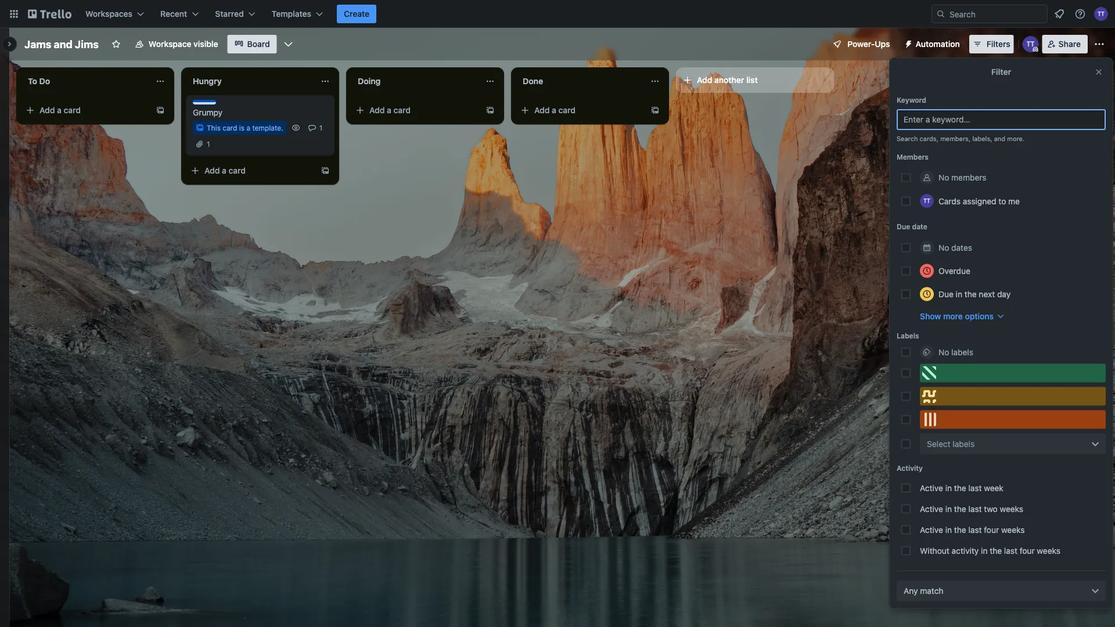 Task type: describe. For each thing, give the bounding box(es) containing it.
templates
[[272, 9, 311, 19]]

a for done
[[552, 105, 556, 115]]

members,
[[940, 135, 971, 143]]

grumpy
[[193, 108, 223, 117]]

recent
[[160, 9, 187, 19]]

select
[[927, 439, 951, 449]]

power-
[[848, 39, 875, 49]]

last for two
[[969, 504, 982, 514]]

show menu image
[[1094, 38, 1105, 50]]

1 vertical spatial and
[[994, 135, 1005, 143]]

add for hungry
[[204, 166, 220, 175]]

hungry
[[193, 76, 222, 86]]

jams
[[24, 38, 51, 50]]

add inside button
[[697, 75, 712, 85]]

is
[[239, 124, 245, 132]]

card for done
[[558, 105, 576, 115]]

power-ups button
[[824, 35, 897, 53]]

in for due in the next day
[[956, 289, 962, 299]]

add for doing
[[369, 105, 385, 115]]

add a card for to do
[[39, 105, 81, 115]]

0 notifications image
[[1052, 7, 1066, 21]]

workspaces
[[85, 9, 132, 19]]

the for four
[[954, 525, 966, 535]]

sm image
[[899, 35, 916, 51]]

add a card button for hungry
[[186, 161, 316, 180]]

automation button
[[899, 35, 967, 53]]

without
[[920, 546, 950, 556]]

due for due date
[[897, 223, 910, 231]]

starred
[[215, 9, 244, 19]]

no members
[[939, 173, 987, 182]]

dates
[[951, 243, 972, 252]]

last for four
[[969, 525, 982, 535]]

due in the next day
[[939, 289, 1011, 299]]

active for active in the last four weeks
[[920, 525, 943, 535]]

a for hungry
[[222, 166, 226, 175]]

this card is a template.
[[207, 124, 283, 132]]

2 vertical spatial weeks
[[1037, 546, 1061, 556]]

in for active in the last two weeks
[[945, 504, 952, 514]]

0 horizontal spatial terry turtle (terryturtle) image
[[920, 194, 934, 208]]

week
[[984, 483, 1004, 493]]

close popover image
[[1094, 67, 1104, 77]]

board link
[[227, 35, 277, 53]]

due for due in the next day
[[939, 289, 954, 299]]

workspace visible
[[149, 39, 218, 49]]

labels for no labels
[[951, 347, 973, 357]]

me
[[1008, 196, 1020, 206]]

no for no dates
[[939, 243, 949, 252]]

power-ups
[[848, 39, 890, 49]]

and inside text box
[[54, 38, 72, 50]]

filters button
[[969, 35, 1014, 53]]

weeks for active in the last four weeks
[[1001, 525, 1025, 535]]

cards assigned to me
[[939, 196, 1020, 206]]

activity
[[897, 464, 923, 473]]

labels for select labels
[[953, 439, 975, 449]]

a right is
[[246, 124, 250, 132]]

labels,
[[973, 135, 992, 143]]

overdue
[[939, 266, 971, 276]]

show
[[920, 311, 941, 321]]

add another list button
[[676, 67, 834, 93]]

last down active in the last four weeks
[[1004, 546, 1018, 556]]

add for to do
[[39, 105, 55, 115]]

members
[[897, 153, 929, 161]]

list
[[746, 75, 758, 85]]

create from template… image for doing
[[486, 106, 495, 115]]

filter
[[991, 67, 1011, 77]]

select labels
[[927, 439, 975, 449]]

workspace visible button
[[128, 35, 225, 53]]

star or unstar board image
[[111, 39, 121, 49]]

in right the activity
[[981, 546, 988, 556]]

last for week
[[969, 483, 982, 493]]

card for to do
[[64, 105, 81, 115]]

board
[[247, 39, 270, 49]]

to
[[28, 76, 37, 86]]

show more options button
[[920, 310, 1005, 322]]

cards
[[939, 196, 961, 206]]

active in the last week
[[920, 483, 1004, 493]]

no for no labels
[[939, 347, 949, 357]]

a for doing
[[387, 105, 391, 115]]

switch to… image
[[8, 8, 20, 20]]

terry turtle (terryturtle) image inside primary element
[[1094, 7, 1108, 21]]

active for active in the last two weeks
[[920, 504, 943, 514]]

activity
[[952, 546, 979, 556]]

in for active in the last four weeks
[[945, 525, 952, 535]]

color: blue, title: none image
[[193, 100, 216, 105]]

back to home image
[[28, 5, 71, 23]]

ups
[[875, 39, 890, 49]]

Search field
[[946, 5, 1047, 23]]

template.
[[252, 124, 283, 132]]

any match
[[904, 586, 944, 596]]

Done text field
[[516, 72, 644, 91]]

without activity in the last four weeks
[[920, 546, 1061, 556]]

keyword
[[897, 96, 926, 104]]

add a card for doing
[[369, 105, 411, 115]]

grumpy link
[[193, 107, 328, 118]]

To Do text field
[[21, 72, 149, 91]]

cards,
[[920, 135, 939, 143]]

Enter a keyword… text field
[[897, 109, 1106, 130]]

the for two
[[954, 504, 966, 514]]

due date
[[897, 223, 927, 231]]



Task type: vqa. For each thing, say whether or not it's contained in the screenshot.
Active in the last four weeks
yes



Task type: locate. For each thing, give the bounding box(es) containing it.
search
[[897, 135, 918, 143]]

0 vertical spatial active
[[920, 483, 943, 493]]

the right the activity
[[990, 546, 1002, 556]]

more
[[943, 311, 963, 321]]

no left dates
[[939, 243, 949, 252]]

doing
[[358, 76, 381, 86]]

active down activity
[[920, 483, 943, 493]]

1 vertical spatial create from template… image
[[321, 166, 330, 175]]

Board name text field
[[19, 35, 104, 53]]

add a card button for to do
[[21, 101, 151, 120]]

weeks for active in the last two weeks
[[1000, 504, 1023, 514]]

3 no from the top
[[939, 347, 949, 357]]

the left next
[[965, 289, 977, 299]]

0 vertical spatial 1
[[319, 124, 322, 132]]

labels
[[897, 332, 919, 340]]

active up without
[[920, 525, 943, 535]]

visible
[[194, 39, 218, 49]]

terry turtle (terryturtle) image
[[1094, 7, 1108, 21], [1023, 36, 1039, 52], [920, 194, 934, 208]]

card down done text box on the top of the page
[[558, 105, 576, 115]]

two
[[984, 504, 998, 514]]

2 horizontal spatial terry turtle (terryturtle) image
[[1094, 7, 1108, 21]]

1 active from the top
[[920, 483, 943, 493]]

color: green, title: none element
[[920, 364, 1106, 382]]

add a card button for doing
[[351, 101, 481, 120]]

the
[[965, 289, 977, 299], [954, 483, 966, 493], [954, 504, 966, 514], [954, 525, 966, 535], [990, 546, 1002, 556]]

add a card down do
[[39, 105, 81, 115]]

recent button
[[153, 5, 206, 23]]

show more options
[[920, 311, 994, 321]]

jams and jims
[[24, 38, 99, 50]]

add a card down this
[[204, 166, 246, 175]]

in up without
[[945, 525, 952, 535]]

in down active in the last week
[[945, 504, 952, 514]]

0 vertical spatial labels
[[951, 347, 973, 357]]

1 vertical spatial 1
[[207, 140, 210, 148]]

3 active from the top
[[920, 525, 943, 535]]

active in the last four weeks
[[920, 525, 1025, 535]]

card down is
[[229, 166, 246, 175]]

last left week
[[969, 483, 982, 493]]

active in the last two weeks
[[920, 504, 1023, 514]]

terry turtle (terryturtle) image right open information menu icon
[[1094, 7, 1108, 21]]

starred button
[[208, 5, 262, 23]]

labels right select
[[953, 439, 975, 449]]

customize views image
[[283, 38, 294, 50]]

date
[[912, 223, 927, 231]]

1 vertical spatial terry turtle (terryturtle) image
[[1023, 36, 1039, 52]]

0 vertical spatial terry turtle (terryturtle) image
[[1094, 7, 1108, 21]]

terry turtle (terryturtle) image right filters
[[1023, 36, 1039, 52]]

create from template… image for to do
[[156, 106, 165, 115]]

open information menu image
[[1075, 8, 1086, 20]]

add a card button for done
[[516, 101, 646, 120]]

1 vertical spatial weeks
[[1001, 525, 1025, 535]]

card down doing text field
[[394, 105, 411, 115]]

due up more
[[939, 289, 954, 299]]

no labels
[[939, 347, 973, 357]]

0 vertical spatial no
[[939, 173, 949, 182]]

in up active in the last two weeks
[[945, 483, 952, 493]]

add a card button down done text box on the top of the page
[[516, 101, 646, 120]]

due
[[897, 223, 910, 231], [939, 289, 954, 299]]

this
[[207, 124, 221, 132]]

this member is an admin of this board. image
[[1033, 47, 1038, 52]]

create
[[344, 9, 370, 19]]

0 vertical spatial create from template… image
[[651, 106, 660, 115]]

a down done text box on the top of the page
[[552, 105, 556, 115]]

the for day
[[965, 289, 977, 299]]

0 horizontal spatial 1
[[207, 140, 210, 148]]

2 vertical spatial active
[[920, 525, 943, 535]]

active down active in the last week
[[920, 504, 943, 514]]

1 no from the top
[[939, 173, 949, 182]]

jims
[[75, 38, 99, 50]]

1 create from template… image from the left
[[156, 106, 165, 115]]

filters
[[987, 39, 1010, 49]]

1 down this
[[207, 140, 210, 148]]

create button
[[337, 5, 376, 23]]

weeks
[[1000, 504, 1023, 514], [1001, 525, 1025, 535], [1037, 546, 1061, 556]]

card
[[64, 105, 81, 115], [394, 105, 411, 115], [558, 105, 576, 115], [223, 124, 237, 132], [229, 166, 246, 175]]

1 vertical spatial no
[[939, 243, 949, 252]]

add down done
[[534, 105, 550, 115]]

last left two
[[969, 504, 982, 514]]

add another list
[[697, 75, 758, 85]]

add left another
[[697, 75, 712, 85]]

0 horizontal spatial due
[[897, 223, 910, 231]]

create from template… image for done
[[651, 106, 660, 115]]

0 vertical spatial and
[[54, 38, 72, 50]]

share button
[[1042, 35, 1088, 53]]

a for to do
[[57, 105, 62, 115]]

primary element
[[0, 0, 1115, 28]]

active
[[920, 483, 943, 493], [920, 504, 943, 514], [920, 525, 943, 535]]

color: yellow, title: none element
[[920, 387, 1106, 406]]

2 vertical spatial no
[[939, 347, 949, 357]]

no dates
[[939, 243, 972, 252]]

the down active in the last week
[[954, 504, 966, 514]]

1 horizontal spatial due
[[939, 289, 954, 299]]

active for active in the last week
[[920, 483, 943, 493]]

no for no members
[[939, 173, 949, 182]]

add a card down done
[[534, 105, 576, 115]]

four
[[984, 525, 999, 535], [1020, 546, 1035, 556]]

1 horizontal spatial create from template… image
[[486, 106, 495, 115]]

color: orange, title: none element
[[920, 410, 1106, 429]]

last
[[969, 483, 982, 493], [969, 504, 982, 514], [969, 525, 982, 535], [1004, 546, 1018, 556]]

0 vertical spatial due
[[897, 223, 910, 231]]

card for doing
[[394, 105, 411, 115]]

card for hungry
[[229, 166, 246, 175]]

match
[[920, 586, 944, 596]]

0 vertical spatial weeks
[[1000, 504, 1023, 514]]

options
[[965, 311, 994, 321]]

add
[[697, 75, 712, 85], [39, 105, 55, 115], [369, 105, 385, 115], [534, 105, 550, 115], [204, 166, 220, 175]]

card left is
[[223, 124, 237, 132]]

1 right template. at the top of the page
[[319, 124, 322, 132]]

add a card
[[39, 105, 81, 115], [369, 105, 411, 115], [534, 105, 576, 115], [204, 166, 246, 175]]

1 horizontal spatial 1
[[319, 124, 322, 132]]

create from template… image for hungry
[[321, 166, 330, 175]]

add a card for done
[[534, 105, 576, 115]]

last down active in the last two weeks
[[969, 525, 982, 535]]

create from template… image
[[651, 106, 660, 115], [321, 166, 330, 175]]

1 horizontal spatial and
[[994, 135, 1005, 143]]

add a card button
[[21, 101, 151, 120], [351, 101, 481, 120], [516, 101, 646, 120], [186, 161, 316, 180]]

and left jims
[[54, 38, 72, 50]]

automation
[[916, 39, 960, 49]]

due left date
[[897, 223, 910, 231]]

0 vertical spatial four
[[984, 525, 999, 535]]

add down doing
[[369, 105, 385, 115]]

and left more.
[[994, 135, 1005, 143]]

0 horizontal spatial create from template… image
[[321, 166, 330, 175]]

1 vertical spatial active
[[920, 504, 943, 514]]

another
[[714, 75, 744, 85]]

share
[[1059, 39, 1081, 49]]

terry turtle (terryturtle) image left cards
[[920, 194, 934, 208]]

do
[[39, 76, 50, 86]]

card down to do text box
[[64, 105, 81, 115]]

more.
[[1007, 135, 1025, 143]]

workspaces button
[[78, 5, 151, 23]]

0 horizontal spatial four
[[984, 525, 999, 535]]

2 active from the top
[[920, 504, 943, 514]]

1 horizontal spatial four
[[1020, 546, 1035, 556]]

no down more
[[939, 347, 949, 357]]

in for active in the last week
[[945, 483, 952, 493]]

0 horizontal spatial create from template… image
[[156, 106, 165, 115]]

0 horizontal spatial and
[[54, 38, 72, 50]]

next
[[979, 289, 995, 299]]

a down doing text field
[[387, 105, 391, 115]]

any
[[904, 586, 918, 596]]

add a card button down to do text box
[[21, 101, 151, 120]]

2 no from the top
[[939, 243, 949, 252]]

add down this
[[204, 166, 220, 175]]

labels down show more options button
[[951, 347, 973, 357]]

and
[[54, 38, 72, 50], [994, 135, 1005, 143]]

search cards, members, labels, and more.
[[897, 135, 1025, 143]]

add for done
[[534, 105, 550, 115]]

a down this card is a template.
[[222, 166, 226, 175]]

a down to do text box
[[57, 105, 62, 115]]

add a card down doing
[[369, 105, 411, 115]]

1 vertical spatial labels
[[953, 439, 975, 449]]

assigned
[[963, 196, 996, 206]]

add a card button down doing text field
[[351, 101, 481, 120]]

to
[[999, 196, 1006, 206]]

day
[[997, 289, 1011, 299]]

1 horizontal spatial create from template… image
[[651, 106, 660, 115]]

no up cards
[[939, 173, 949, 182]]

workspace
[[149, 39, 191, 49]]

the up the activity
[[954, 525, 966, 535]]

the up active in the last two weeks
[[954, 483, 966, 493]]

the for week
[[954, 483, 966, 493]]

done
[[523, 76, 543, 86]]

1 horizontal spatial terry turtle (terryturtle) image
[[1023, 36, 1039, 52]]

search image
[[936, 9, 946, 19]]

Doing text field
[[351, 72, 479, 91]]

create from template… image
[[156, 106, 165, 115], [486, 106, 495, 115]]

2 create from template… image from the left
[[486, 106, 495, 115]]

2 vertical spatial terry turtle (terryturtle) image
[[920, 194, 934, 208]]

1 vertical spatial four
[[1020, 546, 1035, 556]]

add a card button down this card is a template.
[[186, 161, 316, 180]]

members
[[951, 173, 987, 182]]

labels
[[951, 347, 973, 357], [953, 439, 975, 449]]

add a card for hungry
[[204, 166, 246, 175]]

Hungry text field
[[186, 72, 314, 91]]

in up show more options
[[956, 289, 962, 299]]

to do
[[28, 76, 50, 86]]

templates button
[[265, 5, 330, 23]]

1 vertical spatial due
[[939, 289, 954, 299]]

add down do
[[39, 105, 55, 115]]

no
[[939, 173, 949, 182], [939, 243, 949, 252], [939, 347, 949, 357]]



